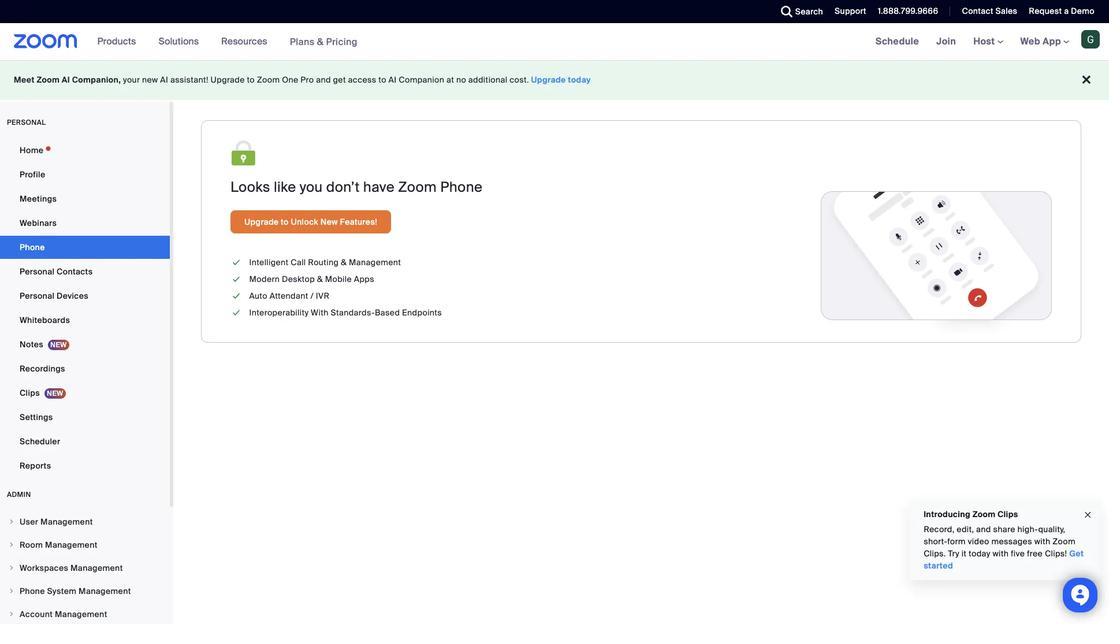 Task type: describe. For each thing, give the bounding box(es) containing it.
clips!
[[1046, 549, 1068, 559]]

0 vertical spatial with
[[1035, 536, 1051, 547]]

search button
[[773, 0, 827, 23]]

a
[[1065, 6, 1070, 16]]

companion
[[399, 75, 445, 85]]

record, edit, and share high-quality, short-form video messages with zoom clips. try it today with five free clips!
[[924, 524, 1076, 559]]

notes
[[20, 339, 43, 350]]

five
[[1012, 549, 1026, 559]]

with
[[311, 308, 329, 318]]

zoom up edit, at bottom right
[[973, 509, 996, 520]]

have
[[363, 178, 395, 196]]

endpoints
[[402, 308, 442, 318]]

solutions button
[[159, 23, 204, 60]]

room management menu item
[[0, 534, 170, 556]]

3 ai from the left
[[389, 75, 397, 85]]

whiteboards link
[[0, 309, 170, 332]]

zoom right meet
[[37, 75, 60, 85]]

your
[[123, 75, 140, 85]]

scheduler link
[[0, 430, 170, 453]]

host button
[[974, 35, 1004, 47]]

assistant!
[[171, 75, 209, 85]]

account
[[20, 609, 53, 620]]

modern desktop & mobile apps
[[249, 274, 375, 284]]

modern
[[249, 274, 280, 284]]

phone for phone system management
[[20, 586, 45, 597]]

mobile
[[325, 274, 352, 284]]

standards-
[[331, 308, 375, 318]]

app
[[1043, 35, 1062, 47]]

settings
[[20, 412, 53, 423]]

join link
[[928, 23, 965, 60]]

checked image for interoperability
[[231, 307, 242, 319]]

edit,
[[957, 524, 975, 535]]

phone system management
[[20, 586, 131, 597]]

personal menu menu
[[0, 139, 170, 479]]

checked image
[[231, 257, 242, 269]]

right image for room management
[[8, 542, 15, 549]]

based
[[375, 308, 400, 318]]

new
[[142, 75, 158, 85]]

management for account management
[[55, 609, 107, 620]]

workspaces management
[[20, 563, 123, 573]]

system
[[47, 586, 77, 597]]

account management menu item
[[0, 603, 170, 624]]

additional
[[469, 75, 508, 85]]

personal devices link
[[0, 284, 170, 308]]

introducing
[[924, 509, 971, 520]]

personal
[[7, 118, 46, 127]]

routing
[[308, 257, 339, 268]]

admin
[[7, 490, 31, 499]]

demo
[[1072, 6, 1095, 16]]

attendant
[[270, 291, 309, 301]]

banner containing products
[[0, 23, 1110, 61]]

new
[[321, 217, 338, 227]]

notes link
[[0, 333, 170, 356]]

whiteboards
[[20, 315, 70, 325]]

management for workspaces management
[[71, 563, 123, 573]]

recordings link
[[0, 357, 170, 380]]

webinars link
[[0, 212, 170, 235]]

intelligent call routing & management
[[249, 257, 401, 268]]

contact sales
[[963, 6, 1018, 16]]

no
[[457, 75, 467, 85]]

upgrade right cost.
[[532, 75, 566, 85]]

phone system management menu item
[[0, 580, 170, 602]]

share
[[994, 524, 1016, 535]]

web app button
[[1021, 35, 1070, 47]]

admin menu menu
[[0, 511, 170, 624]]

contacts
[[57, 266, 93, 277]]

join
[[937, 35, 957, 47]]

home
[[20, 145, 44, 155]]

schedule
[[876, 35, 920, 47]]

cost.
[[510, 75, 529, 85]]

looks like you don't have zoom phone
[[231, 178, 483, 196]]

search
[[796, 6, 824, 17]]

today inside record, edit, and share high-quality, short-form video messages with zoom clips. try it today with five free clips!
[[969, 549, 991, 559]]

reports
[[20, 461, 51, 471]]

host
[[974, 35, 998, 47]]

get started link
[[924, 549, 1085, 571]]

it
[[962, 549, 967, 559]]

to inside button
[[281, 217, 289, 227]]

profile picture image
[[1082, 30, 1101, 49]]

checked image for auto
[[231, 290, 242, 302]]

clips.
[[924, 549, 946, 559]]

account management
[[20, 609, 107, 620]]

0 vertical spatial phone
[[441, 178, 483, 196]]

& inside 'product information' "navigation"
[[317, 36, 324, 48]]

1 vertical spatial clips
[[998, 509, 1019, 520]]



Task type: vqa. For each thing, say whether or not it's contained in the screenshot.
rubyanndersson@gmail.com
no



Task type: locate. For each thing, give the bounding box(es) containing it.
0 vertical spatial today
[[568, 75, 591, 85]]

workspaces
[[20, 563, 68, 573]]

2 horizontal spatial ai
[[389, 75, 397, 85]]

meet zoom ai companion, your new ai assistant! upgrade to zoom one pro and get access to ai companion at no additional cost. upgrade today
[[14, 75, 591, 85]]

clips
[[20, 388, 40, 398], [998, 509, 1019, 520]]

plans
[[290, 36, 315, 48]]

ai left companion,
[[62, 75, 70, 85]]

1 right image from the top
[[8, 542, 15, 549]]

user management menu item
[[0, 511, 170, 533]]

management up workspaces management
[[45, 540, 98, 550]]

unlock
[[291, 217, 319, 227]]

personal
[[20, 266, 55, 277], [20, 291, 55, 301]]

1 vertical spatial right image
[[8, 565, 15, 572]]

1 horizontal spatial clips
[[998, 509, 1019, 520]]

auto attendant / ivr
[[249, 291, 330, 301]]

management down room management menu item
[[71, 563, 123, 573]]

zoom logo image
[[14, 34, 77, 49]]

schedule link
[[867, 23, 928, 60]]

user
[[20, 517, 38, 527]]

clips inside personal menu menu
[[20, 388, 40, 398]]

upgrade down looks
[[245, 217, 279, 227]]

2 personal from the top
[[20, 291, 55, 301]]

right image
[[8, 542, 15, 549], [8, 588, 15, 595], [8, 611, 15, 618]]

0 vertical spatial checked image
[[231, 273, 242, 286]]

meet
[[14, 75, 35, 85]]

upgrade down 'product information' "navigation"
[[211, 75, 245, 85]]

companion,
[[72, 75, 121, 85]]

1 vertical spatial &
[[341, 257, 347, 268]]

right image inside workspaces management menu item
[[8, 565, 15, 572]]

1 horizontal spatial and
[[977, 524, 992, 535]]

upgrade inside button
[[245, 217, 279, 227]]

product information navigation
[[89, 23, 366, 61]]

& right plans
[[317, 36, 324, 48]]

support
[[835, 6, 867, 16]]

management
[[349, 257, 401, 268], [40, 517, 93, 527], [45, 540, 98, 550], [71, 563, 123, 573], [79, 586, 131, 597], [55, 609, 107, 620]]

meetings
[[20, 194, 57, 204]]

& up mobile
[[341, 257, 347, 268]]

1 horizontal spatial with
[[1035, 536, 1051, 547]]

1 horizontal spatial today
[[969, 549, 991, 559]]

right image for phone system management
[[8, 588, 15, 595]]

1 vertical spatial and
[[977, 524, 992, 535]]

right image for user management
[[8, 519, 15, 525]]

at
[[447, 75, 454, 85]]

workspaces management menu item
[[0, 557, 170, 579]]

1.888.799.9666
[[879, 6, 939, 16]]

checked image for modern
[[231, 273, 242, 286]]

0 horizontal spatial ai
[[62, 75, 70, 85]]

recordings
[[20, 364, 65, 374]]

call
[[291, 257, 306, 268]]

phone for phone link
[[20, 242, 45, 253]]

0 vertical spatial right image
[[8, 519, 15, 525]]

get
[[333, 75, 346, 85]]

interoperability
[[249, 308, 309, 318]]

right image left account
[[8, 611, 15, 618]]

2 ai from the left
[[160, 75, 168, 85]]

high-
[[1018, 524, 1039, 535]]

with
[[1035, 536, 1051, 547], [993, 549, 1009, 559]]

right image for workspaces management
[[8, 565, 15, 572]]

meetings navigation
[[867, 23, 1110, 61]]

2 right image from the top
[[8, 565, 15, 572]]

and up 'video'
[[977, 524, 992, 535]]

1 vertical spatial with
[[993, 549, 1009, 559]]

1 checked image from the top
[[231, 273, 242, 286]]

personal up whiteboards
[[20, 291, 55, 301]]

phone inside 'menu item'
[[20, 586, 45, 597]]

checked image left auto
[[231, 290, 242, 302]]

don't
[[326, 178, 360, 196]]

to left unlock
[[281, 217, 289, 227]]

management inside 'menu item'
[[79, 586, 131, 597]]

0 horizontal spatial to
[[247, 75, 255, 85]]

meetings link
[[0, 187, 170, 210]]

ai left companion
[[389, 75, 397, 85]]

web app
[[1021, 35, 1062, 47]]

right image for account management
[[8, 611, 15, 618]]

started
[[924, 561, 954, 571]]

0 horizontal spatial with
[[993, 549, 1009, 559]]

with down messages
[[993, 549, 1009, 559]]

1 horizontal spatial ai
[[160, 75, 168, 85]]

management up apps
[[349, 257, 401, 268]]

1 vertical spatial today
[[969, 549, 991, 559]]

webinars
[[20, 218, 57, 228]]

1 vertical spatial checked image
[[231, 290, 242, 302]]

right image inside account management menu item
[[8, 611, 15, 618]]

zoom up clips!
[[1053, 536, 1076, 547]]

0 vertical spatial &
[[317, 36, 324, 48]]

meet zoom ai companion, footer
[[0, 60, 1110, 100]]

1 ai from the left
[[62, 75, 70, 85]]

& up the ivr
[[317, 274, 323, 284]]

features!
[[340, 217, 377, 227]]

zoom inside record, edit, and share high-quality, short-form video messages with zoom clips. try it today with five free clips!
[[1053, 536, 1076, 547]]

resources button
[[221, 23, 273, 60]]

0 horizontal spatial and
[[316, 75, 331, 85]]

zoom
[[37, 75, 60, 85], [257, 75, 280, 85], [398, 178, 437, 196], [973, 509, 996, 520], [1053, 536, 1076, 547]]

zoom left one
[[257, 75, 280, 85]]

plans & pricing
[[290, 36, 358, 48]]

0 vertical spatial personal
[[20, 266, 55, 277]]

get started
[[924, 549, 1085, 571]]

phone inside personal menu menu
[[20, 242, 45, 253]]

1.888.799.9666 button
[[870, 0, 942, 23], [879, 6, 939, 16]]

right image inside room management menu item
[[8, 542, 15, 549]]

introducing zoom clips
[[924, 509, 1019, 520]]

1 horizontal spatial to
[[281, 217, 289, 227]]

products
[[97, 35, 136, 47]]

2 vertical spatial &
[[317, 274, 323, 284]]

banner
[[0, 23, 1110, 61]]

solutions
[[159, 35, 199, 47]]

products button
[[97, 23, 141, 60]]

zoom right 'have'
[[398, 178, 437, 196]]

personal contacts
[[20, 266, 93, 277]]

and inside record, edit, and share high-quality, short-form video messages with zoom clips. try it today with five free clips!
[[977, 524, 992, 535]]

with up free
[[1035, 536, 1051, 547]]

phone link
[[0, 236, 170, 259]]

access
[[348, 75, 377, 85]]

auto
[[249, 291, 268, 301]]

management up account management menu item
[[79, 586, 131, 597]]

management down phone system management 'menu item'
[[55, 609, 107, 620]]

personal for personal devices
[[20, 291, 55, 301]]

personal up personal devices
[[20, 266, 55, 277]]

management inside menu item
[[55, 609, 107, 620]]

upgrade
[[211, 75, 245, 85], [532, 75, 566, 85], [245, 217, 279, 227]]

right image inside user management menu item
[[8, 519, 15, 525]]

profile link
[[0, 163, 170, 186]]

clips up the settings
[[20, 388, 40, 398]]

/
[[311, 291, 314, 301]]

looks
[[231, 178, 270, 196]]

request
[[1030, 6, 1063, 16]]

right image inside phone system management 'menu item'
[[8, 588, 15, 595]]

management inside menu item
[[45, 540, 98, 550]]

profile
[[20, 169, 45, 180]]

checked image left interoperability
[[231, 307, 242, 319]]

close image
[[1084, 508, 1093, 522]]

sales
[[996, 6, 1018, 16]]

devices
[[57, 291, 88, 301]]

try
[[949, 549, 960, 559]]

1 right image from the top
[[8, 519, 15, 525]]

checked image
[[231, 273, 242, 286], [231, 290, 242, 302], [231, 307, 242, 319]]

ai right "new"
[[160, 75, 168, 85]]

0 vertical spatial and
[[316, 75, 331, 85]]

1 personal from the top
[[20, 266, 55, 277]]

quality,
[[1039, 524, 1066, 535]]

one
[[282, 75, 299, 85]]

management for room management
[[45, 540, 98, 550]]

support link
[[827, 0, 870, 23], [835, 6, 867, 16]]

and left get
[[316, 75, 331, 85]]

web
[[1021, 35, 1041, 47]]

2 vertical spatial checked image
[[231, 307, 242, 319]]

clips up share
[[998, 509, 1019, 520]]

right image
[[8, 519, 15, 525], [8, 565, 15, 572]]

like
[[274, 178, 296, 196]]

interoperability with standards-based endpoints
[[249, 308, 442, 318]]

1 vertical spatial right image
[[8, 588, 15, 595]]

right image left workspaces in the bottom left of the page
[[8, 565, 15, 572]]

0 horizontal spatial today
[[568, 75, 591, 85]]

3 right image from the top
[[8, 611, 15, 618]]

1 vertical spatial personal
[[20, 291, 55, 301]]

0 vertical spatial clips
[[20, 388, 40, 398]]

get
[[1070, 549, 1085, 559]]

contact sales link
[[954, 0, 1021, 23], [963, 6, 1018, 16]]

desktop
[[282, 274, 315, 284]]

video
[[969, 536, 990, 547]]

2 right image from the top
[[8, 588, 15, 595]]

2 vertical spatial phone
[[20, 586, 45, 597]]

personal contacts link
[[0, 260, 170, 283]]

right image left room
[[8, 542, 15, 549]]

scheduler
[[20, 436, 60, 447]]

3 checked image from the top
[[231, 307, 242, 319]]

record,
[[924, 524, 955, 535]]

request a demo
[[1030, 6, 1095, 16]]

personal for personal contacts
[[20, 266, 55, 277]]

2 horizontal spatial to
[[379, 75, 387, 85]]

clips link
[[0, 382, 170, 405]]

management for user management
[[40, 517, 93, 527]]

right image left system at the bottom of page
[[8, 588, 15, 595]]

contact
[[963, 6, 994, 16]]

room
[[20, 540, 43, 550]]

pro
[[301, 75, 314, 85]]

settings link
[[0, 406, 170, 429]]

2 vertical spatial right image
[[8, 611, 15, 618]]

checked image down checked icon on the left of page
[[231, 273, 242, 286]]

phone
[[441, 178, 483, 196], [20, 242, 45, 253], [20, 586, 45, 597]]

today inside meet zoom ai companion, 'footer'
[[568, 75, 591, 85]]

and inside meet zoom ai companion, 'footer'
[[316, 75, 331, 85]]

management up 'room management'
[[40, 517, 93, 527]]

apps
[[354, 274, 375, 284]]

short-
[[924, 536, 948, 547]]

reports link
[[0, 454, 170, 477]]

right image left user
[[8, 519, 15, 525]]

1 vertical spatial phone
[[20, 242, 45, 253]]

0 vertical spatial right image
[[8, 542, 15, 549]]

to down resources dropdown button
[[247, 75, 255, 85]]

to right access
[[379, 75, 387, 85]]

0 horizontal spatial clips
[[20, 388, 40, 398]]

&
[[317, 36, 324, 48], [341, 257, 347, 268], [317, 274, 323, 284]]

2 checked image from the top
[[231, 290, 242, 302]]

user management
[[20, 517, 93, 527]]



